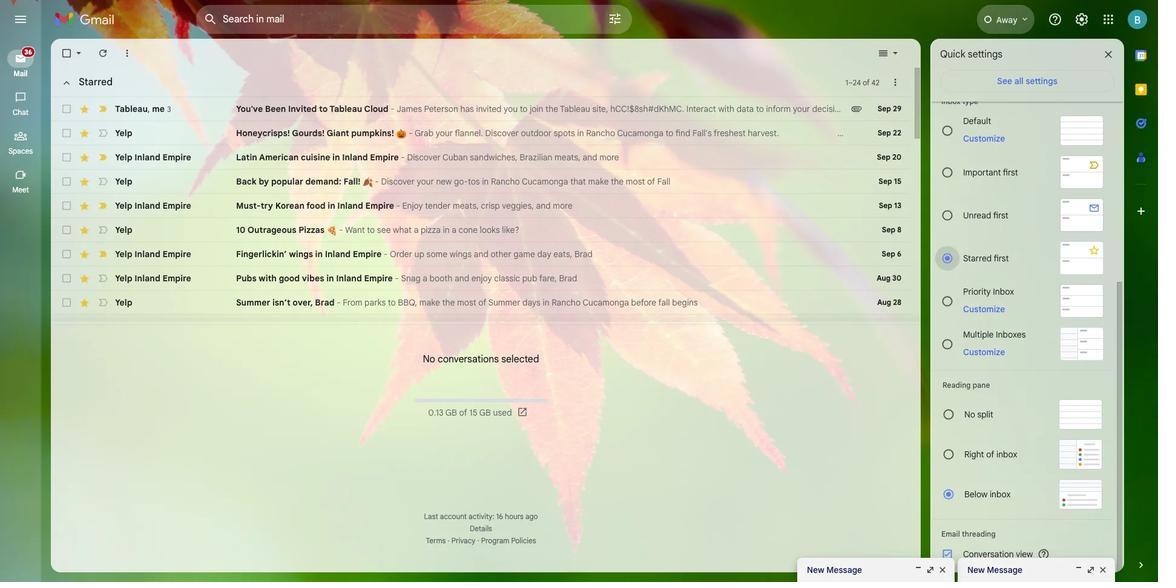 Task type: describe. For each thing, give the bounding box(es) containing it.
site,
[[593, 104, 609, 115]]

hours
[[505, 513, 524, 522]]

that
[[571, 176, 586, 187]]

16
[[497, 513, 503, 522]]

10
[[236, 225, 246, 236]]

2 vertical spatial discover
[[381, 176, 415, 187]]

want
[[345, 225, 365, 236]]

from
[[343, 297, 363, 308]]

brazilian
[[520, 152, 553, 163]]

honeycrisps!
[[236, 128, 290, 139]]

your up tender
[[417, 176, 434, 187]]

tender
[[425, 201, 451, 211]]

minimize image for pop out icon
[[914, 566, 924, 576]]

in right spots at left top
[[578, 128, 584, 139]]

1 horizontal spatial with
[[719, 104, 735, 115]]

0 vertical spatial inbox
[[942, 97, 961, 106]]

email
[[942, 530, 961, 539]]

dog
[[284, 322, 300, 333]]

gmail image
[[55, 7, 121, 32]]

1 horizontal spatial most
[[626, 176, 646, 187]]

sep for enjoy tender meats, crisp veggies, and more ͏ ͏ ͏ ͏ ͏ ͏ ͏ ͏ ͏ ͏ ͏ ͏ ͏ ͏ ͏ ͏ ͏ ͏ ͏ ͏ ͏ ͏ ͏ ͏ ͏ ͏ ͏ ͏ ͏ ͏ ͏ ͏ ͏ ͏ ͏ ͏ ͏ ͏ ͏ ͏ ͏ ͏ ͏ ͏ ͏ ͏ ͏ ͏ ͏ ͏ ͏ ͏ ͏ ͏ ͏ ͏ ͏ ͏ ͏ ͏ ͏ ͏ ͏ ͏ ͏ ͏ ͏ ͏ ͏ ͏ ͏ ͏ ͏ ͏ ͏ ͏ ͏ ͏ ͏
[[879, 201, 893, 210]]

a left cone at the top of the page
[[452, 225, 457, 236]]

spots
[[554, 128, 576, 139]]

sep for james peterson has invited you to join the tableau site, hcc!$8sh#dkhmc. interact with data to inform your decisions. customize data visualizations to answer your questions. share discoveries to pu
[[878, 104, 892, 113]]

minimize image for pop out image
[[1075, 566, 1084, 576]]

search in mail image
[[200, 8, 222, 30]]

fall͏
[[658, 176, 671, 187]]

any
[[423, 322, 437, 333]]

2 for from the left
[[631, 322, 642, 333]]

2 vertical spatial the
[[443, 297, 455, 308]]

to up 'default'
[[969, 104, 976, 115]]

1 vertical spatial cucamonga
[[522, 176, 569, 187]]

advice!
[[302, 322, 333, 333]]

no for no split
[[965, 410, 976, 420]]

a right snag
[[423, 273, 428, 284]]

tips
[[644, 322, 658, 333]]

1 horizontal spatial tableau
[[330, 104, 362, 115]]

2 vertical spatial make
[[670, 322, 691, 333]]

sep 8
[[883, 225, 902, 234]]

–
[[849, 78, 853, 87]]

2 wings from the left
[[450, 249, 472, 260]]

questions.
[[1028, 104, 1068, 115]]

0 vertical spatial meats,
[[555, 152, 581, 163]]

days
[[523, 297, 541, 308]]

pubs with good vibes in inland empire - snag a booth and enjoy classic pub fare, brad ͏ ͏ ͏ ͏ ͏ ͏ ͏ ͏ ͏ ͏ ͏ ͏ ͏ ͏ ͏ ͏ ͏ ͏ ͏ ͏ ͏ ͏ ͏ ͏ ͏ ͏ ͏ ͏ ͏ ͏ ͏ ͏ ͏ ͏ ͏ ͏ ͏ ͏ ͏ ͏ ͏ ͏ ͏ ͏ ͏ ͏ ͏ ͏ ͏ ͏ ͏ ͏ ͏ ͏ ͏ ͏ ͏ ͏ ͏ ͏ ͏ ͏ ͏ ͏ ͏ ͏ ͏ ͏ ͏ ͏ ͏ ͏ ͏ ͏ ͏ ͏ ͏ ͏
[[236, 273, 747, 284]]

no split
[[965, 410, 994, 420]]

0 horizontal spatial make
[[420, 297, 440, 308]]

1 vertical spatial inbox
[[994, 286, 1015, 297]]

to left see
[[367, 225, 375, 236]]

2 horizontal spatial tableau
[[560, 104, 591, 115]]

new for pop out image's minimize image
[[968, 565, 986, 576]]

new for minimize image for pop out icon
[[808, 565, 825, 576]]

quick settings element
[[941, 48, 1003, 70]]

30
[[893, 274, 902, 283]]

a right 'handle'
[[536, 322, 541, 333]]

1 vertical spatial most
[[457, 297, 477, 308]]

to right how
[[498, 322, 506, 333]]

main menu image
[[13, 12, 28, 27]]

pu
[[1150, 104, 1159, 115]]

a right what
[[414, 225, 419, 236]]

in right food
[[328, 201, 335, 211]]

quick
[[941, 48, 966, 61]]

see all settings button
[[941, 70, 1115, 92]]

first for starred first
[[995, 253, 1010, 264]]

2 vertical spatial brad
[[315, 297, 335, 308]]

- down 🎃 image
[[401, 152, 405, 163]]

vibes
[[302, 273, 325, 284]]

🍕 image
[[327, 226, 337, 236]]

outdoor
[[521, 128, 552, 139]]

and left other
[[474, 249, 489, 260]]

1 summer from the left
[[236, 297, 270, 308]]

privacy
[[452, 537, 476, 546]]

brad,
[[351, 322, 372, 333]]

sep for order up some wings and other game day eats, brad ͏ ͏ ͏ ͏ ͏ ͏ ͏ ͏ ͏ ͏ ͏ ͏ ͏ ͏ ͏ ͏ ͏ ͏ ͏ ͏ ͏ ͏ ͏ ͏ ͏ ͏ ͏ ͏ ͏ ͏ ͏ ͏ ͏ ͏ ͏ ͏ ͏ ͏ ͏ ͏ ͏ ͏ ͏ ͏ ͏ ͏ ͏ ͏ ͏ ͏ ͏ ͏ ͏ ͏ ͏ ͏ ͏ ͏ ͏ ͏ ͏ ͏ ͏ ͏ ͏ ͏ ͏ ͏ ͏ ͏ ͏ ͏ ͏ ͏ ͏ ͏
[[882, 250, 896, 259]]

conversations
[[438, 354, 499, 366]]

join
[[530, 104, 544, 115]]

9 row from the top
[[51, 291, 912, 315]]

to right 'tips'
[[660, 322, 668, 333]]

enjoy
[[403, 201, 423, 211]]

main content containing starred
[[51, 39, 1159, 583]]

0 horizontal spatial rancho
[[491, 176, 520, 187]]

email threading
[[942, 530, 996, 539]]

popular
[[271, 176, 303, 187]]

15 inside starred tab panel
[[895, 177, 902, 186]]

account
[[440, 513, 467, 522]]

in right tos
[[482, 176, 489, 187]]

2 vertical spatial cucamonga
[[583, 297, 629, 308]]

0 vertical spatial more
[[600, 152, 620, 163]]

of right 0.13
[[460, 408, 468, 419]]

reading pane
[[943, 381, 991, 390]]

in right cuisine
[[333, 152, 340, 163]]

1 horizontal spatial new
[[543, 322, 559, 333]]

in up vibes
[[315, 249, 323, 260]]

1 yelp from the top
[[115, 128, 132, 139]]

ago
[[526, 513, 538, 522]]

begins͏
[[673, 297, 698, 308]]

0 vertical spatial cucamonga
[[618, 128, 664, 139]]

have
[[403, 322, 421, 333]]

customize for priority inbox
[[964, 304, 1006, 315]]

1 horizontal spatial you
[[504, 104, 518, 115]]

first for unread first
[[994, 210, 1009, 221]]

8 row from the top
[[51, 267, 912, 291]]

to left join
[[520, 104, 528, 115]]

- left enjoy
[[397, 201, 400, 211]]

inbox type element
[[942, 97, 1104, 106]]

new inside starred tab panel
[[263, 322, 281, 333]]

policies
[[512, 537, 537, 546]]

and right veggies,
[[536, 201, 551, 211]]

unread
[[964, 210, 992, 221]]

email threading element
[[942, 530, 1104, 539]]

peterson
[[424, 104, 459, 115]]

hcc!$8sh#dkhmc.
[[611, 104, 685, 115]]

Search in mail search field
[[196, 5, 632, 34]]

1 vertical spatial discover
[[407, 152, 441, 163]]

your right inform
[[794, 104, 811, 115]]

Search in mail text field
[[223, 13, 574, 25]]

chat heading
[[0, 108, 41, 118]]

29
[[894, 104, 902, 113]]

to left inform
[[757, 104, 764, 115]]

program
[[481, 537, 510, 546]]

- right 🍕 image in the left top of the page
[[339, 225, 343, 236]]

other
[[491, 249, 512, 260]]

🍂 image
[[363, 177, 373, 188]]

1 horizontal spatial rancho
[[552, 297, 581, 308]]

isn't
[[273, 297, 291, 308]]

used
[[494, 408, 512, 419]]

0 horizontal spatial new
[[436, 176, 452, 187]]

2 tara from the left
[[769, 322, 785, 333]]

1 vertical spatial the
[[611, 176, 624, 187]]

new message for minimize image for pop out icon
[[808, 565, 863, 576]]

details link
[[470, 525, 493, 534]]

,
[[148, 103, 150, 114]]

honeycrisps! gourds! giant pumpkins!
[[236, 128, 397, 139]]

aug 28
[[878, 298, 902, 307]]

inboxes
[[997, 329, 1027, 340]]

3 row from the top
[[51, 145, 912, 170]]

pumpkins!
[[352, 128, 394, 139]]

spaces
[[8, 147, 33, 156]]

schultz
[[135, 322, 166, 333]]

multiple inboxes
[[964, 329, 1027, 340]]

- left from
[[337, 297, 341, 308]]

inform
[[767, 104, 791, 115]]

- left hi
[[335, 322, 339, 333]]

customize button for default
[[957, 131, 1013, 146]]

refresh image
[[97, 47, 109, 59]]

your right grab
[[436, 128, 453, 139]]

toggle split pane mode image
[[878, 47, 890, 59]]

support image
[[1049, 12, 1063, 27]]

1 · from the left
[[448, 537, 450, 546]]

split
[[978, 410, 994, 420]]

easier.
[[720, 322, 745, 333]]

in right pizza on the top of the page
[[443, 225, 450, 236]]

1 vertical spatial brad
[[559, 273, 578, 284]]

0 vertical spatial brad
[[575, 249, 593, 260]]

activity:
[[469, 513, 495, 522]]

36
[[24, 48, 32, 56]]

conversation
[[964, 549, 1015, 560]]

no conversations selected
[[423, 354, 540, 366]]

settings image
[[1075, 12, 1090, 27]]

been
[[265, 104, 286, 115]]

more image
[[121, 47, 133, 59]]

type
[[963, 97, 979, 106]]

customize for multiple inboxes
[[964, 347, 1006, 358]]

starred button
[[55, 71, 118, 95]]

summer isn't over, brad - from parks to bbq, make the most of summer days in rancho cucamonga before fall begins͏ ͏ ͏ ͏ ͏ ͏͏ ͏ ͏ ͏ ͏ ͏͏ ͏ ͏ ͏ ͏ ͏͏ ͏ ͏ ͏ ͏ ͏͏ ͏ ͏ ͏ ͏ ͏͏ ͏ ͏ ͏ ͏ ͏͏ ͏ ͏ ͏ ͏ ͏͏ ͏ ͏ ͏ ͏ ͏͏ ͏ ͏ ͏ ͏ ͏͏ ͏ ͏ ͏ ͏ ͏͏ ͏ ͏
[[236, 297, 811, 308]]

parks
[[365, 297, 386, 308]]

1 vertical spatial you
[[387, 322, 401, 333]]

game
[[514, 249, 535, 260]]

must-try korean food in inland empire - enjoy tender meats, crisp veggies, and more ͏ ͏ ͏ ͏ ͏ ͏ ͏ ͏ ͏ ͏ ͏ ͏ ͏ ͏ ͏ ͏ ͏ ͏ ͏ ͏ ͏ ͏ ͏ ͏ ͏ ͏ ͏ ͏ ͏ ͏ ͏ ͏ ͏ ͏ ͏ ͏ ͏ ͏ ͏ ͏ ͏ ͏ ͏ ͏ ͏ ͏ ͏ ͏ ͏ ͏ ͏ ͏ ͏ ͏ ͏ ͏ ͏ ͏ ͏ ͏ ͏ ͏ ͏ ͏ ͏ ͏ ͏ ͏ ͏ ͏ ͏ ͏ ͏ ͏ ͏ ͏ ͏ ͏ ͏
[[236, 201, 745, 211]]

of down enjoy
[[479, 297, 487, 308]]

inbox type
[[942, 97, 979, 106]]

in right vibes
[[327, 273, 334, 284]]

important
[[964, 167, 1002, 178]]

see all settings
[[998, 76, 1058, 87]]

pubs
[[236, 273, 257, 284]]

mail heading
[[0, 69, 41, 79]]

right
[[965, 450, 985, 460]]

aug for from parks to bbq, make the most of summer days in rancho cucamonga before fall begins͏ ͏ ͏ ͏ ͏ ͏͏ ͏ ͏ ͏ ͏ ͏͏ ͏ ͏ ͏ ͏ ͏͏ ͏ ͏ ͏ ͏ ͏͏ ͏ ͏ ͏ ͏ ͏͏ ͏ ͏ ͏ ͏ ͏͏ ͏ ͏ ͏ ͏ ͏͏ ͏ ͏ ͏ ͏ ͏͏ ͏ ͏ ͏ ͏ ͏͏ ͏ ͏ ͏ ͏ ͏͏ ͏ ͏
[[878, 298, 892, 307]]

0 horizontal spatial with
[[259, 273, 277, 284]]

see
[[377, 225, 391, 236]]

interact
[[687, 104, 717, 115]]

cone
[[459, 225, 478, 236]]

to right invited
[[319, 104, 328, 115]]

0 vertical spatial make
[[589, 176, 609, 187]]

meet heading
[[0, 185, 41, 195]]



Task type: vqa. For each thing, say whether or not it's contained in the screenshot.


Task type: locate. For each thing, give the bounding box(es) containing it.
- right cloud
[[391, 104, 395, 115]]

0 horizontal spatial starred
[[79, 76, 113, 88]]

3 yelp from the top
[[115, 176, 132, 187]]

you right invited
[[504, 104, 518, 115]]

0 horizontal spatial you
[[387, 322, 401, 333]]

new
[[263, 322, 281, 333], [808, 565, 825, 576], [968, 565, 986, 576]]

1 for from the left
[[466, 322, 477, 333]]

am
[[587, 322, 599, 333]]

fingerlickin' wings in inland empire - order up some wings and other game day eats, brad ͏ ͏ ͏ ͏ ͏ ͏ ͏ ͏ ͏ ͏ ͏ ͏ ͏ ͏ ͏ ͏ ͏ ͏ ͏ ͏ ͏ ͏ ͏ ͏ ͏ ͏ ͏ ͏ ͏ ͏ ͏ ͏ ͏ ͏ ͏ ͏ ͏ ͏ ͏ ͏ ͏ ͏ ͏ ͏ ͏ ͏ ͏ ͏ ͏ ͏ ͏ ͏ ͏ ͏ ͏ ͏ ͏ ͏ ͏ ͏ ͏ ͏ ͏ ͏ ͏ ͏ ͏ ͏ ͏ ͏ ͏ ͏ ͏ ͏ ͏ ͏
[[236, 249, 758, 260]]

2 gb from the left
[[480, 408, 491, 419]]

1 wings from the left
[[289, 249, 313, 260]]

1 horizontal spatial data
[[896, 104, 913, 115]]

0 horizontal spatial 15
[[470, 408, 478, 419]]

cucamonga up the looking
[[583, 297, 629, 308]]

7 row from the top
[[51, 242, 912, 267]]

inland
[[135, 152, 160, 163], [342, 152, 368, 163], [135, 201, 160, 211], [338, 201, 363, 211], [135, 249, 160, 260], [325, 249, 351, 260], [135, 273, 160, 284], [336, 273, 362, 284]]

and
[[583, 152, 598, 163], [536, 201, 551, 211], [474, 249, 489, 260], [455, 273, 470, 284]]

1 new message from the left
[[808, 565, 863, 576]]

6 yelp from the top
[[115, 249, 132, 260]]

no inside main content
[[423, 354, 436, 366]]

0 horizontal spatial new message
[[808, 565, 863, 576]]

0 vertical spatial with
[[719, 104, 735, 115]]

discover up latin american cuisine in inland empire - discover cuban sandwiches, brazilian meats, and more ͏ ͏ ͏ ͏ ͏ ͏ ͏ ͏ ͏ ͏ ͏ ͏ ͏ ͏ ͏ ͏ ͏ ͏ ͏ ͏ ͏ ͏ ͏ ͏ ͏ ͏ ͏ ͏ ͏ ͏ ͏ ͏ ͏ ͏ ͏ ͏ ͏ ͏ ͏ ͏ ͏ ͏ ͏ ͏ ͏ ͏ ͏ ͏ ͏ ͏ ͏ ͏ ͏ ͏ ͏ ͏ ͏ ͏ ͏ ͏ ͏ ͏ ͏ ͏ ͏ ͏ ͏ ͏ ͏ ͏ ͏ ͏ ͏ ͏
[[486, 128, 519, 139]]

close image for pop out image
[[1099, 566, 1109, 576]]

starred for starred
[[79, 76, 113, 88]]

inbox right priority
[[994, 286, 1015, 297]]

invited
[[476, 104, 502, 115]]

row containing tara schultz
[[51, 315, 912, 339]]

inbox left type
[[942, 97, 961, 106]]

1 customize button from the top
[[957, 131, 1013, 146]]

no
[[423, 354, 436, 366], [965, 410, 976, 420]]

first for important first
[[1004, 167, 1019, 178]]

gb right 0.13
[[446, 408, 457, 419]]

1 yelp inland empire from the top
[[115, 152, 191, 163]]

of left "fall͏" on the top right of page
[[648, 176, 656, 187]]

latin
[[236, 152, 257, 163]]

minimize image left pop out image
[[1075, 566, 1084, 576]]

starred
[[79, 76, 113, 88], [964, 253, 993, 264]]

1 gb from the left
[[446, 408, 457, 419]]

meats, up cone at the top of the page
[[453, 201, 479, 211]]

to left find
[[666, 128, 674, 139]]

row down the fingerlickin' wings in inland empire - order up some wings and other game day eats, brad ͏ ͏ ͏ ͏ ͏ ͏ ͏ ͏ ͏ ͏ ͏ ͏ ͏ ͏ ͏ ͏ ͏ ͏ ͏ ͏ ͏ ͏ ͏ ͏ ͏ ͏ ͏ ͏ ͏ ͏ ͏ ͏ ͏ ͏ ͏ ͏ ͏ ͏ ͏ ͏ ͏ ͏ ͏ ͏ ͏ ͏ ͏ ͏ ͏ ͏ ͏ ͏ ͏ ͏ ͏ ͏ ͏ ͏ ͏ ͏ ͏ ͏ ͏ ͏ ͏ ͏ ͏ ͏ ͏ ͏ ͏ ͏ ͏ ͏ ͏ ͏
[[51, 267, 912, 291]]

inbox
[[997, 450, 1018, 460], [990, 490, 1011, 500]]

of right 24
[[863, 78, 870, 87]]

and left enjoy
[[455, 273, 470, 284]]

close image for pop out icon
[[938, 566, 948, 576]]

1 vertical spatial settings
[[1027, 76, 1058, 87]]

latin american cuisine in inland empire - discover cuban sandwiches, brazilian meats, and more ͏ ͏ ͏ ͏ ͏ ͏ ͏ ͏ ͏ ͏ ͏ ͏ ͏ ͏ ͏ ͏ ͏ ͏ ͏ ͏ ͏ ͏ ͏ ͏ ͏ ͏ ͏ ͏ ͏ ͏ ͏ ͏ ͏ ͏ ͏ ͏ ͏ ͏ ͏ ͏ ͏ ͏ ͏ ͏ ͏ ͏ ͏ ͏ ͏ ͏ ͏ ͏ ͏ ͏ ͏ ͏ ͏ ͏ ͏ ͏ ͏ ͏ ͏ ͏ ͏ ͏ ͏ ͏ ͏ ͏ ͏ ͏ ͏ ͏
[[236, 152, 780, 163]]

no left split
[[965, 410, 976, 420]]

brad right over,
[[315, 297, 335, 308]]

make right bbq,
[[420, 297, 440, 308]]

make left my
[[670, 322, 691, 333]]

8 yelp from the top
[[115, 297, 132, 308]]

0 horizontal spatial summer
[[236, 297, 270, 308]]

2 row from the top
[[51, 121, 912, 145]]

1 horizontal spatial starred
[[964, 253, 993, 264]]

row up must-try korean food in inland empire - enjoy tender meats, crisp veggies, and more ͏ ͏ ͏ ͏ ͏ ͏ ͏ ͏ ͏ ͏ ͏ ͏ ͏ ͏ ͏ ͏ ͏ ͏ ͏ ͏ ͏ ͏ ͏ ͏ ͏ ͏ ͏ ͏ ͏ ͏ ͏ ͏ ͏ ͏ ͏ ͏ ͏ ͏ ͏ ͏ ͏ ͏ ͏ ͏ ͏ ͏ ͏ ͏ ͏ ͏ ͏ ͏ ͏ ͏ ͏ ͏ ͏ ͏ ͏ ͏ ͏ ͏ ͏ ͏ ͏ ͏ ͏ ͏ ͏ ͏ ͏ ͏ ͏ ͏ ͏ ͏ ͏ ͏ ͏
[[51, 170, 912, 194]]

close image
[[938, 566, 948, 576], [1099, 566, 1109, 576]]

summer
[[236, 297, 270, 308], [489, 297, 521, 308]]

3 customize button from the top
[[957, 345, 1013, 360]]

1 horizontal spatial minimize image
[[1075, 566, 1084, 576]]

me
[[152, 103, 165, 114]]

demand:
[[306, 176, 342, 187]]

enjoy
[[472, 273, 492, 284]]

1 horizontal spatial message
[[988, 565, 1023, 576]]

first up priority inbox
[[995, 253, 1010, 264]]

0 horizontal spatial minimize image
[[914, 566, 924, 576]]

customize for default
[[964, 133, 1006, 144]]

row down tos
[[51, 194, 912, 218]]

0 vertical spatial discover
[[486, 128, 519, 139]]

your right answer
[[1008, 104, 1026, 115]]

row down must-try korean food in inland empire - enjoy tender meats, crisp veggies, and more ͏ ͏ ͏ ͏ ͏ ͏ ͏ ͏ ͏ ͏ ͏ ͏ ͏ ͏ ͏ ͏ ͏ ͏ ͏ ͏ ͏ ͏ ͏ ͏ ͏ ͏ ͏ ͏ ͏ ͏ ͏ ͏ ͏ ͏ ͏ ͏ ͏ ͏ ͏ ͏ ͏ ͏ ͏ ͏ ͏ ͏ ͏ ͏ ͏ ͏ ͏ ͏ ͏ ͏ ͏ ͏ ͏ ͏ ͏ ͏ ͏ ͏ ͏ ͏ ͏ ͏ ͏ ͏ ͏ ͏ ͏ ͏ ͏ ͏ ͏ ͏ ͏ ͏ ͏
[[51, 218, 912, 242]]

- right 🍂 image
[[375, 176, 379, 187]]

0 vertical spatial starred
[[79, 76, 113, 88]]

2 summer from the left
[[489, 297, 521, 308]]

new
[[436, 176, 452, 187], [543, 322, 559, 333]]

make right the that
[[589, 176, 609, 187]]

starred down refresh image
[[79, 76, 113, 88]]

food
[[307, 201, 326, 211]]

2 close image from the left
[[1099, 566, 1109, 576]]

4 yelp inland empire from the top
[[115, 273, 191, 284]]

sep down sep 20
[[879, 177, 893, 186]]

navigation containing mail
[[0, 39, 42, 583]]

close image right pop out icon
[[938, 566, 948, 576]]

conversation view
[[964, 549, 1034, 560]]

the right the that
[[611, 176, 624, 187]]

inbox right below
[[990, 490, 1011, 500]]

handle
[[508, 322, 534, 333]]

0 vertical spatial most
[[626, 176, 646, 187]]

sep for grab your flannel. discover outdoor spots in rancho cucamonga to find fall's freshest harvest.͏ ͏ ͏ ͏ ͏ ͏͏ ͏ ͏ ͏ ͏ ͏͏ ͏ ͏ ͏ ͏ ͏͏ ͏ ͏ ͏ ͏ ͏͏ ͏ ͏ ͏ ͏ ͏͏ ͏ ͏ ͏ ͏ ͏͏ ͏ ͏ ͏ ͏ ͏͏ ͏ ͏ ͏ ͏ ͏͏ ͏ ͏ ͏ ͏ ͏͏ ͏
[[878, 128, 892, 138]]

tara
[[115, 322, 133, 333], [769, 322, 785, 333]]

life
[[707, 322, 718, 333]]

crisp
[[481, 201, 500, 211]]

5 row from the top
[[51, 194, 912, 218]]

aug for snag a booth and enjoy classic pub fare, brad ͏ ͏ ͏ ͏ ͏ ͏ ͏ ͏ ͏ ͏ ͏ ͏ ͏ ͏ ͏ ͏ ͏ ͏ ͏ ͏ ͏ ͏ ͏ ͏ ͏ ͏ ͏ ͏ ͏ ͏ ͏ ͏ ͏ ͏ ͏ ͏ ͏ ͏ ͏ ͏ ͏ ͏ ͏ ͏ ͏ ͏ ͏ ͏ ͏ ͏ ͏ ͏ ͏ ͏ ͏ ͏ ͏ ͏ ͏ ͏ ͏ ͏ ͏ ͏ ͏ ͏ ͏ ͏ ͏ ͏ ͏ ͏ ͏ ͏ ͏ ͏ ͏ ͏
[[877, 274, 891, 283]]

has attachment image
[[851, 103, 863, 115]]

0 vertical spatial no
[[423, 354, 436, 366]]

the up advice
[[443, 297, 455, 308]]

pizza
[[421, 225, 441, 236]]

- want to see what a pizza in a cone looks like? ͏ ͏ ͏ ͏ ͏ ͏ ͏ ͏ ͏ ͏͏ ͏ ͏ ͏ ͏ ͏͏ ͏ ͏ ͏ ͏ ͏ ͏ ͏ ͏ ͏ ͏͏ ͏ ͏ ͏ ͏ ͏ ͏ ͏ ͏ ͏ ͏͏ ͏ ͏ ͏ ͏ ͏ ͏ ͏ ͏ ͏ ͏͏ ͏ ͏ ͏ ͏ ͏ ͏ ͏ ͏ ͏ ͏ ͏ ͏ ͏ ͏ ͏ ͏ ͏ ͏ ͏ ͏ ͏ ͏ ͏ ͏ ͏ ͏ ͏͏ ͏ ͏
[[337, 225, 680, 236]]

2 vertical spatial rancho
[[552, 297, 581, 308]]

1 horizontal spatial make
[[589, 176, 609, 187]]

1 horizontal spatial tara
[[769, 322, 785, 333]]

- left order
[[384, 249, 388, 260]]

0 horizontal spatial inbox
[[942, 97, 961, 106]]

customize inside starred tab panel
[[853, 104, 894, 115]]

most down enjoy
[[457, 297, 477, 308]]

sep 6
[[882, 250, 902, 259]]

a
[[414, 225, 419, 236], [452, 225, 457, 236], [423, 273, 428, 284], [536, 322, 541, 333]]

no down any at the left of the page
[[423, 354, 436, 366]]

you right do
[[387, 322, 401, 333]]

main content
[[51, 39, 1159, 583]]

sep left 29
[[878, 104, 892, 113]]

4 yelp from the top
[[115, 201, 132, 211]]

settings right all
[[1027, 76, 1058, 87]]

1 vertical spatial new
[[543, 322, 559, 333]]

yelp inland empire for pubs with good vibes in inland empire
[[115, 273, 191, 284]]

sep for discover your new go-tos in rancho cucamonga that make the most of fall͏ ͏ ͏ ͏ ͏ ͏͏ ͏ ͏ ͏ ͏ ͏͏ ͏ ͏ ͏ ͏ ͏͏ ͏ ͏ ͏ ͏ ͏͏ ͏ ͏ ͏ ͏ ͏͏ ͏ ͏ ͏ ͏ ͏͏ ͏ ͏ ͏ ͏ ͏͏ ͏ ͏ ͏ ͏ ͏͏ ͏ ͏ ͏ ͏ ͏͏ ͏ ͏ ͏ ͏ ͏͏ ͏ ͏ ͏ ͏ ͏͏ ͏ ͏ ͏ ͏
[[879, 177, 893, 186]]

new left 'go-'
[[436, 176, 452, 187]]

and up - discover your new go-tos in rancho cucamonga that make the most of fall͏ ͏ ͏ ͏ ͏ ͏͏ ͏ ͏ ͏ ͏ ͏͏ ͏ ͏ ͏ ͏ ͏͏ ͏ ͏ ͏ ͏ ͏͏ ͏ ͏ ͏ ͏ ͏͏ ͏ ͏ ͏ ͏ ͏͏ ͏ ͏ ͏ ͏ ͏͏ ͏ ͏ ͏ ͏ ͏͏ ͏ ͏ ͏ ͏ ͏͏ ͏ ͏ ͏ ͏ ͏͏ ͏ ͏ ͏ ͏ ͏͏ ͏ ͏ ͏ ͏
[[583, 152, 598, 163]]

tara right best,
[[769, 322, 785, 333]]

in right days
[[543, 297, 550, 308]]

reading pane element
[[943, 381, 1103, 390]]

0 vertical spatial aug
[[877, 274, 891, 283]]

0 horizontal spatial close image
[[938, 566, 948, 576]]

0 horizontal spatial meats,
[[453, 201, 479, 211]]

5 yelp from the top
[[115, 225, 132, 236]]

1 vertical spatial make
[[420, 297, 440, 308]]

0 horizontal spatial gb
[[446, 408, 457, 419]]

2 minimize image from the left
[[1075, 566, 1084, 576]]

tableau , me 3
[[115, 103, 171, 114]]

customize button down 'default'
[[957, 131, 1013, 146]]

pop out image
[[1087, 566, 1097, 576]]

2 yelp inland empire from the top
[[115, 201, 191, 211]]

fall's
[[693, 128, 712, 139]]

meet
[[12, 185, 29, 194]]

0 horizontal spatial the
[[443, 297, 455, 308]]

sep left 8
[[883, 225, 896, 234]]

gb left used
[[480, 408, 491, 419]]

cucamonga down hcc!$8sh#dkhmc.
[[618, 128, 664, 139]]

inbox section options image
[[890, 76, 902, 88]]

0 horizontal spatial data
[[737, 104, 754, 115]]

no for no conversations selected
[[423, 354, 436, 366]]

priority
[[964, 286, 992, 297]]

dog?
[[561, 322, 580, 333]]

0 vertical spatial rancho
[[587, 128, 616, 139]]

row up no conversations selected
[[51, 315, 912, 339]]

wings
[[289, 249, 313, 260], [450, 249, 472, 260]]

1 vertical spatial with
[[259, 273, 277, 284]]

1 message from the left
[[827, 565, 863, 576]]

1 vertical spatial customize button
[[957, 302, 1013, 317]]

7 yelp from the top
[[115, 273, 132, 284]]

see
[[998, 76, 1013, 87]]

1 vertical spatial starred
[[964, 253, 993, 264]]

0 horizontal spatial most
[[457, 297, 477, 308]]

͏͏
[[788, 128, 790, 139], [799, 128, 801, 139], [810, 128, 812, 139], [821, 128, 823, 139], [832, 128, 834, 139], [843, 128, 845, 139], [853, 128, 856, 139], [864, 128, 866, 139], [875, 128, 877, 139], [680, 176, 682, 187], [691, 176, 693, 187], [701, 176, 704, 187], [712, 176, 714, 187], [723, 176, 725, 187], [734, 176, 736, 187], [745, 176, 747, 187], [756, 176, 758, 187], [767, 176, 769, 187], [777, 176, 780, 187], [788, 176, 790, 187], [539, 225, 541, 236], [550, 225, 552, 236], [572, 225, 574, 236], [593, 225, 596, 236], [615, 225, 617, 236], [674, 225, 676, 236], [707, 297, 709, 308], [718, 297, 720, 308], [729, 297, 731, 308], [740, 297, 742, 308], [750, 297, 753, 308], [761, 297, 764, 308], [772, 297, 774, 308], [783, 297, 785, 308], [794, 297, 796, 308], [805, 297, 807, 308]]

new dog advice! - hi brad, do you have any advice for how to handle a new dog? i am looking for tips to make my life easier. best, tara
[[263, 322, 785, 333]]

1 horizontal spatial settings
[[1027, 76, 1058, 87]]

1 vertical spatial meats,
[[453, 201, 479, 211]]

tableau up giant
[[330, 104, 362, 115]]

minimize image
[[914, 566, 924, 576], [1075, 566, 1084, 576]]

6 row from the top
[[51, 218, 912, 242]]

customize button down multiple
[[957, 345, 1013, 360]]

15 up the 13
[[895, 177, 902, 186]]

yelp inland empire for must-try korean food in inland empire
[[115, 201, 191, 211]]

0 horizontal spatial ·
[[448, 537, 450, 546]]

navigation
[[0, 39, 42, 583]]

with right pubs
[[259, 273, 277, 284]]

customize button
[[957, 131, 1013, 146], [957, 302, 1013, 317], [957, 345, 1013, 360]]

- left snag
[[395, 273, 399, 284]]

2 · from the left
[[478, 537, 480, 546]]

tara left schultz
[[115, 322, 133, 333]]

1 horizontal spatial inbox
[[994, 286, 1015, 297]]

0 horizontal spatial message
[[827, 565, 863, 576]]

2 horizontal spatial new
[[968, 565, 986, 576]]

2 horizontal spatial rancho
[[587, 128, 616, 139]]

0 horizontal spatial more
[[553, 201, 573, 211]]

rancho up dog?
[[552, 297, 581, 308]]

gourds!
[[292, 128, 325, 139]]

fall!
[[344, 176, 361, 187]]

data up freshest
[[737, 104, 754, 115]]

tab list
[[1125, 39, 1159, 539]]

0 vertical spatial first
[[1004, 167, 1019, 178]]

message for minimize image for pop out icon
[[827, 565, 863, 576]]

like?
[[502, 225, 520, 236]]

some
[[427, 249, 448, 260]]

sep 29
[[878, 104, 902, 113]]

1 horizontal spatial new
[[808, 565, 825, 576]]

yelp inland empire for latin american cuisine in inland empire
[[115, 152, 191, 163]]

0 vertical spatial inbox
[[997, 450, 1018, 460]]

settings inside 'element'
[[969, 48, 1003, 61]]

15 left used
[[470, 408, 478, 419]]

28
[[894, 298, 902, 307]]

discover down grab
[[407, 152, 441, 163]]

row containing tableau
[[51, 97, 1159, 121]]

row up enjoy
[[51, 242, 912, 267]]

0 horizontal spatial tara
[[115, 322, 133, 333]]

flannel.
[[455, 128, 483, 139]]

first right important
[[1004, 167, 1019, 178]]

2 yelp from the top
[[115, 152, 132, 163]]

1 horizontal spatial summer
[[489, 297, 521, 308]]

3 yelp inland empire from the top
[[115, 249, 191, 260]]

aug left "30"
[[877, 274, 891, 283]]

priority inbox
[[964, 286, 1015, 297]]

sep 20
[[878, 153, 902, 162]]

day
[[538, 249, 552, 260]]

1 vertical spatial rancho
[[491, 176, 520, 187]]

starred up priority
[[964, 253, 993, 264]]

1 horizontal spatial meats,
[[555, 152, 581, 163]]

1 vertical spatial 15
[[470, 408, 478, 419]]

1 horizontal spatial the
[[546, 104, 559, 115]]

2 data from the left
[[896, 104, 913, 115]]

0.13 gb of 15 gb used
[[429, 408, 512, 419]]

most
[[626, 176, 646, 187], [457, 297, 477, 308]]

cucamonga
[[618, 128, 664, 139], [522, 176, 569, 187], [583, 297, 629, 308]]

sep for want to see what a pizza in a cone looks like? ͏ ͏ ͏ ͏ ͏ ͏ ͏ ͏ ͏ ͏͏ ͏ ͏ ͏ ͏ ͏͏ ͏ ͏ ͏ ͏ ͏ ͏ ͏ ͏ ͏ ͏͏ ͏ ͏ ͏ ͏ ͏ ͏ ͏ ͏ ͏ ͏͏ ͏ ͏ ͏ ͏ ͏ ͏ ͏ ͏ ͏ ͏͏ ͏ ͏ ͏ ͏ ͏ ͏ ͏ ͏ ͏ ͏ ͏ ͏ ͏ ͏ ͏ ͏ ͏ ͏ ͏ ͏ ͏ ͏ ͏ ͏ ͏ ͏ ͏͏ ͏ ͏
[[883, 225, 896, 234]]

customize
[[853, 104, 894, 115], [964, 133, 1006, 144], [964, 304, 1006, 315], [964, 347, 1006, 358]]

settings inside button
[[1027, 76, 1058, 87]]

reading
[[943, 381, 972, 390]]

view
[[1017, 549, 1034, 560]]

row up tos
[[51, 145, 912, 170]]

over,
[[293, 297, 313, 308]]

how
[[480, 322, 496, 333]]

classic
[[495, 273, 521, 284]]

sep left "20" on the right of page
[[878, 153, 891, 162]]

- right 🎃 image
[[409, 128, 413, 139]]

row
[[51, 97, 1159, 121], [51, 121, 912, 145], [51, 145, 912, 170], [51, 170, 912, 194], [51, 194, 912, 218], [51, 218, 912, 242], [51, 242, 912, 267], [51, 267, 912, 291], [51, 291, 912, 315], [51, 315, 912, 339]]

None checkbox
[[61, 47, 73, 59], [61, 200, 73, 212], [61, 273, 73, 285], [61, 47, 73, 59], [61, 200, 73, 212], [61, 273, 73, 285]]

new message for pop out image's minimize image
[[968, 565, 1023, 576]]

summer down pubs
[[236, 297, 270, 308]]

program policies link
[[481, 537, 537, 546]]

you
[[504, 104, 518, 115], [387, 322, 401, 333]]

customize button for priority inbox
[[957, 302, 1013, 317]]

1 minimize image from the left
[[914, 566, 924, 576]]

10 row from the top
[[51, 315, 912, 339]]

do
[[374, 322, 385, 333]]

inbox right right
[[997, 450, 1018, 460]]

1 horizontal spatial new message
[[968, 565, 1023, 576]]

to left bbq,
[[388, 297, 396, 308]]

veggies,
[[502, 201, 534, 211]]

advanced search options image
[[603, 7, 628, 31]]

0 horizontal spatial wings
[[289, 249, 313, 260]]

mon, aug 28, 2023, 1:31 pm element
[[878, 321, 902, 333]]

None checkbox
[[61, 103, 73, 115], [61, 127, 73, 139], [61, 151, 73, 164], [61, 176, 73, 188], [61, 224, 73, 236], [61, 248, 73, 261], [61, 297, 73, 309], [61, 321, 73, 333], [61, 103, 73, 115], [61, 127, 73, 139], [61, 151, 73, 164], [61, 176, 73, 188], [61, 224, 73, 236], [61, 248, 73, 261], [61, 297, 73, 309], [61, 321, 73, 333]]

customize down multiple
[[964, 347, 1006, 358]]

1 tara from the left
[[115, 322, 133, 333]]

1 horizontal spatial ·
[[478, 537, 480, 546]]

data up 22
[[896, 104, 913, 115]]

1 close image from the left
[[938, 566, 948, 576]]

1 horizontal spatial 15
[[895, 177, 902, 186]]

0 vertical spatial settings
[[969, 48, 1003, 61]]

1 row from the top
[[51, 97, 1159, 121]]

4 row from the top
[[51, 170, 912, 194]]

make
[[589, 176, 609, 187], [420, 297, 440, 308], [670, 322, 691, 333]]

to left pu
[[1140, 104, 1148, 115]]

yelp inland empire for fingerlickin' wings in inland empire
[[115, 249, 191, 260]]

back
[[236, 176, 257, 187]]

cuisine
[[301, 152, 330, 163]]

1 horizontal spatial for
[[631, 322, 642, 333]]

0 vertical spatial you
[[504, 104, 518, 115]]

1 horizontal spatial no
[[965, 410, 976, 420]]

last account activity: 16 hours ago details terms · privacy · program policies
[[424, 513, 538, 546]]

follow link to manage storage image
[[517, 407, 529, 419]]

· down details link
[[478, 537, 480, 546]]

pop out image
[[926, 566, 936, 576]]

customize down 42
[[853, 104, 894, 115]]

pizzas
[[299, 225, 325, 236]]

what
[[393, 225, 412, 236]]

tableau left me
[[115, 103, 148, 114]]

best,
[[747, 322, 767, 333]]

starred for starred first
[[964, 253, 993, 264]]

1 horizontal spatial close image
[[1099, 566, 1109, 576]]

2 new message from the left
[[968, 565, 1023, 576]]

row down enjoy
[[51, 291, 912, 315]]

0 horizontal spatial settings
[[969, 48, 1003, 61]]

🎃 image
[[397, 129, 407, 139]]

my
[[693, 322, 704, 333]]

2 message from the left
[[988, 565, 1023, 576]]

more up - discover your new go-tos in rancho cucamonga that make the most of fall͏ ͏ ͏ ͏ ͏ ͏͏ ͏ ͏ ͏ ͏ ͏͏ ͏ ͏ ͏ ͏ ͏͏ ͏ ͏ ͏ ͏ ͏͏ ͏ ͏ ͏ ͏ ͏͏ ͏ ͏ ͏ ͏ ͏͏ ͏ ͏ ͏ ͏ ͏͏ ͏ ͏ ͏ ͏ ͏͏ ͏ ͏ ͏ ͏ ͏͏ ͏ ͏ ͏ ͏ ͏͏ ͏ ͏ ͏ ͏ ͏͏ ͏ ͏ ͏ ͏
[[600, 152, 620, 163]]

all
[[1015, 76, 1024, 87]]

1 vertical spatial inbox
[[990, 490, 1011, 500]]

1 vertical spatial first
[[994, 210, 1009, 221]]

0 horizontal spatial no
[[423, 354, 436, 366]]

customize down priority inbox
[[964, 304, 1006, 315]]

2 horizontal spatial make
[[670, 322, 691, 333]]

starred tab panel
[[51, 68, 1159, 583]]

of right right
[[987, 450, 995, 460]]

new left dog?
[[543, 322, 559, 333]]

message for pop out image's minimize image
[[988, 565, 1023, 576]]

2 vertical spatial first
[[995, 253, 1010, 264]]

0 vertical spatial customize button
[[957, 131, 1013, 146]]

1 vertical spatial more
[[553, 201, 573, 211]]

yelp
[[115, 128, 132, 139], [115, 152, 132, 163], [115, 176, 132, 187], [115, 201, 132, 211], [115, 225, 132, 236], [115, 249, 132, 260], [115, 273, 132, 284], [115, 297, 132, 308]]

customize button for multiple inboxes
[[957, 345, 1013, 360]]

go-
[[454, 176, 468, 187]]

0 vertical spatial 15
[[895, 177, 902, 186]]

0 horizontal spatial for
[[466, 322, 477, 333]]

2 vertical spatial customize button
[[957, 345, 1013, 360]]

1 data from the left
[[737, 104, 754, 115]]

sep 22
[[878, 128, 902, 138]]

settings
[[969, 48, 1003, 61], [1027, 76, 1058, 87]]

0 vertical spatial the
[[546, 104, 559, 115]]

1 vertical spatial no
[[965, 410, 976, 420]]

for left how
[[466, 322, 477, 333]]

1 vertical spatial aug
[[878, 298, 892, 307]]

customize down 'default'
[[964, 133, 1006, 144]]

sep for discover cuban sandwiches, brazilian meats, and more ͏ ͏ ͏ ͏ ͏ ͏ ͏ ͏ ͏ ͏ ͏ ͏ ͏ ͏ ͏ ͏ ͏ ͏ ͏ ͏ ͏ ͏ ͏ ͏ ͏ ͏ ͏ ͏ ͏ ͏ ͏ ͏ ͏ ͏ ͏ ͏ ͏ ͏ ͏ ͏ ͏ ͏ ͏ ͏ ͏ ͏ ͏ ͏ ͏ ͏ ͏ ͏ ͏ ͏ ͏ ͏ ͏ ͏ ͏ ͏ ͏ ͏ ͏ ͏ ͏ ͏ ͏ ͏ ͏ ͏ ͏ ͏ ͏ ͏
[[878, 153, 891, 162]]

first right unread
[[994, 210, 1009, 221]]

bbq,
[[398, 297, 418, 308]]

pane
[[973, 381, 991, 390]]

selected
[[502, 354, 540, 366]]

0 horizontal spatial tableau
[[115, 103, 148, 114]]

1 horizontal spatial more
[[600, 152, 620, 163]]

spaces heading
[[0, 147, 41, 156]]

wings right some
[[450, 249, 472, 260]]

0 vertical spatial new
[[436, 176, 452, 187]]

settings right quick
[[969, 48, 1003, 61]]

2 customize button from the top
[[957, 302, 1013, 317]]

1 horizontal spatial gb
[[480, 408, 491, 419]]

decisions.
[[813, 104, 851, 115]]

starred inside starred button
[[79, 76, 113, 88]]

tos
[[468, 176, 480, 187]]

most left "fall͏" on the top right of page
[[626, 176, 646, 187]]

2 horizontal spatial the
[[611, 176, 624, 187]]

with up freshest
[[719, 104, 735, 115]]



